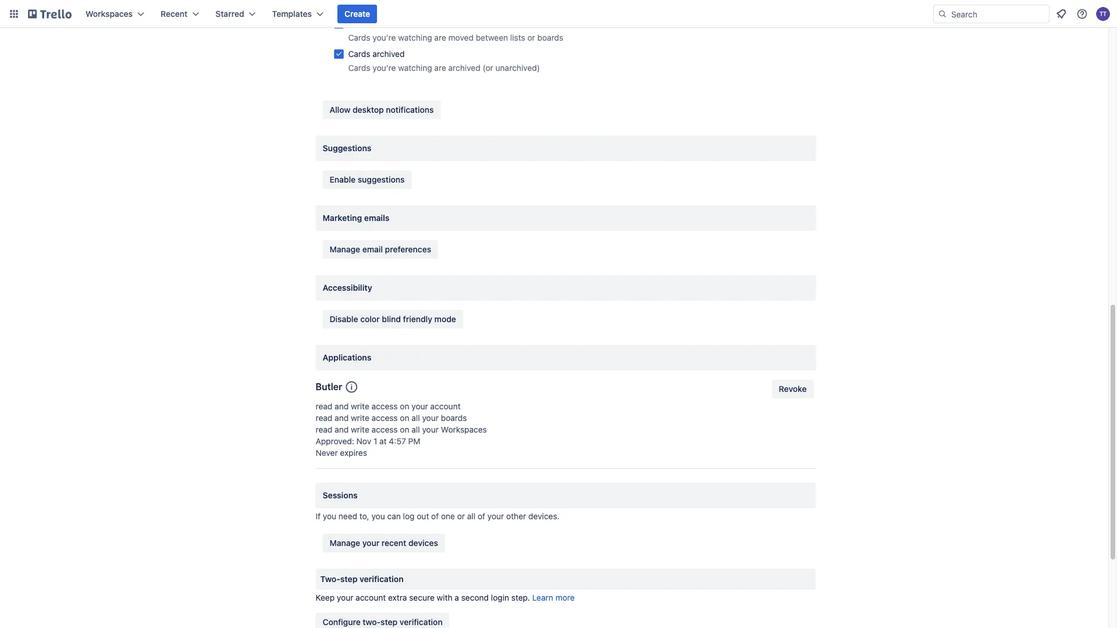 Task type: locate. For each thing, give the bounding box(es) containing it.
search image
[[938, 9, 947, 19]]

1 horizontal spatial you
[[372, 512, 385, 521]]

2 vertical spatial and
[[335, 425, 349, 435]]

0 notifications image
[[1054, 7, 1068, 21]]

disable
[[330, 315, 358, 324]]

account
[[430, 402, 461, 411], [356, 593, 386, 603]]

1 you from the left
[[323, 512, 336, 521]]

lists
[[510, 33, 525, 42]]

None button
[[772, 380, 814, 399]]

archived
[[373, 49, 405, 59], [448, 63, 481, 73]]

log
[[403, 512, 415, 521]]

0 horizontal spatial account
[[356, 593, 386, 603]]

2 vertical spatial on
[[400, 425, 409, 435]]

0 vertical spatial step
[[340, 575, 358, 584]]

you right if
[[323, 512, 336, 521]]

applications
[[323, 353, 372, 363]]

configure
[[323, 618, 361, 627]]

2 watching from the top
[[398, 63, 432, 73]]

1 and from the top
[[335, 402, 349, 411]]

0 vertical spatial all
[[412, 413, 420, 423]]

starred button
[[209, 5, 263, 23]]

3 on from the top
[[400, 425, 409, 435]]

two-
[[363, 618, 381, 627]]

keep your account extra secure with a second login step. learn more
[[316, 593, 575, 603]]

0 vertical spatial workspaces
[[86, 9, 133, 19]]

0 vertical spatial watching
[[398, 33, 432, 42]]

0 vertical spatial or
[[528, 33, 535, 42]]

back to home image
[[28, 5, 72, 23]]

a
[[455, 593, 459, 603]]

4 cards from the top
[[348, 63, 370, 73]]

cards you're watching are moved between lists or boards
[[348, 33, 564, 42]]

you're down cards moved
[[373, 33, 396, 42]]

1 vertical spatial are
[[434, 63, 446, 73]]

2 vertical spatial write
[[351, 425, 369, 435]]

1 vertical spatial you're
[[373, 63, 396, 73]]

0 horizontal spatial archived
[[373, 49, 405, 59]]

moved left between
[[448, 33, 474, 42]]

moved up cards archived
[[373, 19, 398, 29]]

2 manage from the top
[[330, 539, 360, 548]]

0 vertical spatial and
[[335, 402, 349, 411]]

access
[[372, 402, 398, 411], [372, 413, 398, 423], [372, 425, 398, 435]]

step
[[340, 575, 358, 584], [381, 618, 398, 627]]

archived down cards moved
[[373, 49, 405, 59]]

are
[[434, 33, 446, 42], [434, 63, 446, 73]]

step up configure
[[340, 575, 358, 584]]

2 vertical spatial read
[[316, 425, 332, 435]]

0 horizontal spatial of
[[431, 512, 439, 521]]

at
[[379, 437, 387, 446]]

between
[[476, 33, 508, 42]]

marketing
[[323, 213, 362, 223]]

your
[[412, 402, 428, 411], [422, 413, 439, 423], [422, 425, 439, 435], [488, 512, 504, 521], [362, 539, 380, 548], [337, 593, 353, 603]]

1 vertical spatial boards
[[441, 413, 467, 423]]

0 vertical spatial access
[[372, 402, 398, 411]]

open information menu image
[[1077, 8, 1088, 20]]

are up cards you're watching are archived (or unarchived)
[[434, 33, 446, 42]]

2 and from the top
[[335, 413, 349, 423]]

all
[[412, 413, 420, 423], [412, 425, 420, 435], [467, 512, 476, 521]]

1
[[374, 437, 377, 446]]

0 horizontal spatial moved
[[373, 19, 398, 29]]

unarchived)
[[496, 63, 540, 73]]

secure
[[409, 593, 435, 603]]

disable color blind friendly mode
[[330, 315, 456, 324]]

2 you're from the top
[[373, 63, 396, 73]]

blind
[[382, 315, 401, 324]]

verification up extra
[[360, 575, 404, 584]]

1 horizontal spatial archived
[[448, 63, 481, 73]]

1 vertical spatial moved
[[448, 33, 474, 42]]

1 vertical spatial access
[[372, 413, 398, 423]]

2 vertical spatial access
[[372, 425, 398, 435]]

suggestions
[[323, 143, 372, 153]]

workspaces
[[86, 9, 133, 19], [441, 425, 487, 435]]

verification
[[360, 575, 404, 584], [400, 618, 443, 627]]

0 vertical spatial archived
[[373, 49, 405, 59]]

watching down cards archived
[[398, 63, 432, 73]]

3 and from the top
[[335, 425, 349, 435]]

keep
[[316, 593, 335, 603]]

verification down secure
[[400, 618, 443, 627]]

cards moved
[[348, 19, 398, 29]]

1 vertical spatial manage
[[330, 539, 360, 548]]

0 vertical spatial write
[[351, 402, 369, 411]]

primary element
[[0, 0, 1117, 28]]

of right out
[[431, 512, 439, 521]]

manage left email
[[330, 245, 360, 254]]

1 horizontal spatial of
[[478, 512, 485, 521]]

are down cards you're watching are moved between lists or boards
[[434, 63, 446, 73]]

allow desktop notifications link
[[323, 101, 441, 119]]

account inside read and write access on your account read and write access on all your boards read and write access on all your workspaces approved: nov 1 at 4:57 pm never expires
[[430, 402, 461, 411]]

two-step verification
[[320, 575, 404, 584]]

read
[[316, 402, 332, 411], [316, 413, 332, 423], [316, 425, 332, 435]]

1 horizontal spatial moved
[[448, 33, 474, 42]]

manage email preferences link
[[323, 240, 438, 259]]

1 vertical spatial and
[[335, 413, 349, 423]]

of
[[431, 512, 439, 521], [478, 512, 485, 521]]

1 cards from the top
[[348, 19, 370, 29]]

0 horizontal spatial workspaces
[[86, 9, 133, 19]]

0 vertical spatial on
[[400, 402, 409, 411]]

1 vertical spatial write
[[351, 413, 369, 423]]

0 horizontal spatial step
[[340, 575, 358, 584]]

moved
[[373, 19, 398, 29], [448, 33, 474, 42]]

you right to, in the bottom of the page
[[372, 512, 385, 521]]

1 horizontal spatial step
[[381, 618, 398, 627]]

on
[[400, 402, 409, 411], [400, 413, 409, 423], [400, 425, 409, 435]]

recent button
[[154, 5, 206, 23]]

2 are from the top
[[434, 63, 446, 73]]

preferences
[[385, 245, 431, 254]]

0 horizontal spatial you
[[323, 512, 336, 521]]

3 cards from the top
[[348, 49, 370, 59]]

1 vertical spatial archived
[[448, 63, 481, 73]]

1 vertical spatial workspaces
[[441, 425, 487, 435]]

1 vertical spatial all
[[412, 425, 420, 435]]

1 are from the top
[[434, 33, 446, 42]]

or right lists
[[528, 33, 535, 42]]

cards for cards archived
[[348, 49, 370, 59]]

workspaces inside read and write access on your account read and write access on all your boards read and write access on all your workspaces approved: nov 1 at 4:57 pm never expires
[[441, 425, 487, 435]]

1 horizontal spatial boards
[[537, 33, 564, 42]]

write
[[351, 402, 369, 411], [351, 413, 369, 423], [351, 425, 369, 435]]

manage down need
[[330, 539, 360, 548]]

1 horizontal spatial workspaces
[[441, 425, 487, 435]]

to,
[[360, 512, 369, 521]]

2 read from the top
[[316, 413, 332, 423]]

one
[[441, 512, 455, 521]]

archived left (or
[[448, 63, 481, 73]]

boards inside read and write access on your account read and write access on all your boards read and write access on all your workspaces approved: nov 1 at 4:57 pm never expires
[[441, 413, 467, 423]]

color
[[360, 315, 380, 324]]

second
[[461, 593, 489, 603]]

extra
[[388, 593, 407, 603]]

sessions
[[323, 491, 358, 500]]

1 vertical spatial on
[[400, 413, 409, 423]]

1 watching from the top
[[398, 33, 432, 42]]

allow desktop notifications
[[330, 105, 434, 115]]

0 vertical spatial boards
[[537, 33, 564, 42]]

0 horizontal spatial boards
[[441, 413, 467, 423]]

1 access from the top
[[372, 402, 398, 411]]

and
[[335, 402, 349, 411], [335, 413, 349, 423], [335, 425, 349, 435]]

manage your recent devices link
[[323, 534, 445, 553]]

manage for manage email preferences
[[330, 245, 360, 254]]

0 vertical spatial you're
[[373, 33, 396, 42]]

4:57
[[389, 437, 406, 446]]

you're down cards archived
[[373, 63, 396, 73]]

pm
[[408, 437, 420, 446]]

1 vertical spatial read
[[316, 413, 332, 423]]

are for moved
[[434, 33, 446, 42]]

step down extra
[[381, 618, 398, 627]]

you
[[323, 512, 336, 521], [372, 512, 385, 521]]

suggestions
[[358, 175, 405, 184]]

2 you from the left
[[372, 512, 385, 521]]

cards
[[348, 19, 370, 29], [348, 33, 370, 42], [348, 49, 370, 59], [348, 63, 370, 73]]

0 vertical spatial read
[[316, 402, 332, 411]]

boards
[[537, 33, 564, 42], [441, 413, 467, 423]]

1 you're from the top
[[373, 33, 396, 42]]

cards for cards moved
[[348, 19, 370, 29]]

0 vertical spatial manage
[[330, 245, 360, 254]]

1 vertical spatial verification
[[400, 618, 443, 627]]

1 manage from the top
[[330, 245, 360, 254]]

or right the one
[[457, 512, 465, 521]]

manage
[[330, 245, 360, 254], [330, 539, 360, 548]]

2 cards from the top
[[348, 33, 370, 42]]

watching up cards you're watching are archived (or unarchived)
[[398, 33, 432, 42]]

0 vertical spatial are
[[434, 33, 446, 42]]

you're
[[373, 33, 396, 42], [373, 63, 396, 73]]

recent
[[382, 539, 406, 548]]

1 horizontal spatial account
[[430, 402, 461, 411]]

Search field
[[947, 5, 1049, 23]]

1 vertical spatial or
[[457, 512, 465, 521]]

1 vertical spatial account
[[356, 593, 386, 603]]

templates button
[[265, 5, 331, 23]]

0 vertical spatial account
[[430, 402, 461, 411]]

you're for archived
[[373, 63, 396, 73]]

of right the one
[[478, 512, 485, 521]]

1 vertical spatial watching
[[398, 63, 432, 73]]



Task type: describe. For each thing, give the bounding box(es) containing it.
with
[[437, 593, 453, 603]]

watching for cards moved
[[398, 33, 432, 42]]

two-
[[320, 575, 340, 584]]

watching for cards archived
[[398, 63, 432, 73]]

recent
[[161, 9, 188, 19]]

manage your recent devices
[[330, 539, 438, 548]]

2 write from the top
[[351, 413, 369, 423]]

0 vertical spatial moved
[[373, 19, 398, 29]]

manage email preferences
[[330, 245, 431, 254]]

can
[[387, 512, 401, 521]]

emails
[[364, 213, 390, 223]]

workspaces button
[[79, 5, 151, 23]]

manage for manage your recent devices
[[330, 539, 360, 548]]

configure two-step verification link
[[316, 613, 450, 629]]

0 horizontal spatial or
[[457, 512, 465, 521]]

enable suggestions
[[330, 175, 405, 184]]

devices.
[[528, 512, 560, 521]]

accessibility
[[323, 283, 372, 293]]

more
[[556, 593, 575, 603]]

3 access from the top
[[372, 425, 398, 435]]

cards for cards you're watching are moved between lists or boards
[[348, 33, 370, 42]]

mode
[[435, 315, 456, 324]]

0 vertical spatial verification
[[360, 575, 404, 584]]

learn
[[532, 593, 553, 603]]

nov
[[357, 437, 371, 446]]

starred
[[215, 9, 244, 19]]

step.
[[511, 593, 530, 603]]

need
[[339, 512, 357, 521]]

read and write access on your account read and write access on all your boards read and write access on all your workspaces approved: nov 1 at 4:57 pm never expires
[[316, 402, 487, 458]]

login
[[491, 593, 509, 603]]

1 write from the top
[[351, 402, 369, 411]]

terry turtle (terryturtle) image
[[1096, 7, 1110, 21]]

are for archived
[[434, 63, 446, 73]]

3 read from the top
[[316, 425, 332, 435]]

notifications
[[386, 105, 434, 115]]

1 vertical spatial step
[[381, 618, 398, 627]]

you're for moved
[[373, 33, 396, 42]]

email
[[362, 245, 383, 254]]

2 access from the top
[[372, 413, 398, 423]]

2 vertical spatial all
[[467, 512, 476, 521]]

never
[[316, 448, 338, 458]]

workspaces inside popup button
[[86, 9, 133, 19]]

cards you're watching are archived (or unarchived)
[[348, 63, 540, 73]]

allow
[[330, 105, 351, 115]]

templates
[[272, 9, 312, 19]]

create button
[[338, 5, 377, 23]]

cards for cards you're watching are archived (or unarchived)
[[348, 63, 370, 73]]

desktop
[[353, 105, 384, 115]]

approved:
[[316, 437, 354, 446]]

cards archived
[[348, 49, 405, 59]]

learn more link
[[532, 593, 575, 603]]

out
[[417, 512, 429, 521]]

configure two-step verification
[[323, 618, 443, 627]]

1 on from the top
[[400, 402, 409, 411]]

enable
[[330, 175, 356, 184]]

2 on from the top
[[400, 413, 409, 423]]

3 write from the top
[[351, 425, 369, 435]]

other
[[506, 512, 526, 521]]

1 of from the left
[[431, 512, 439, 521]]

marketing emails
[[323, 213, 390, 223]]

disable color blind friendly mode link
[[323, 310, 463, 329]]

devices
[[409, 539, 438, 548]]

if
[[316, 512, 321, 521]]

create
[[345, 9, 370, 19]]

friendly
[[403, 315, 432, 324]]

2 of from the left
[[478, 512, 485, 521]]

butler
[[316, 381, 342, 393]]

enable suggestions link
[[323, 171, 412, 189]]

expires
[[340, 448, 367, 458]]

if you need to, you can log out of one or all of your other devices.
[[316, 512, 560, 521]]

(or
[[483, 63, 493, 73]]

1 horizontal spatial or
[[528, 33, 535, 42]]

1 read from the top
[[316, 402, 332, 411]]



Task type: vqa. For each thing, say whether or not it's contained in the screenshot.
projects
no



